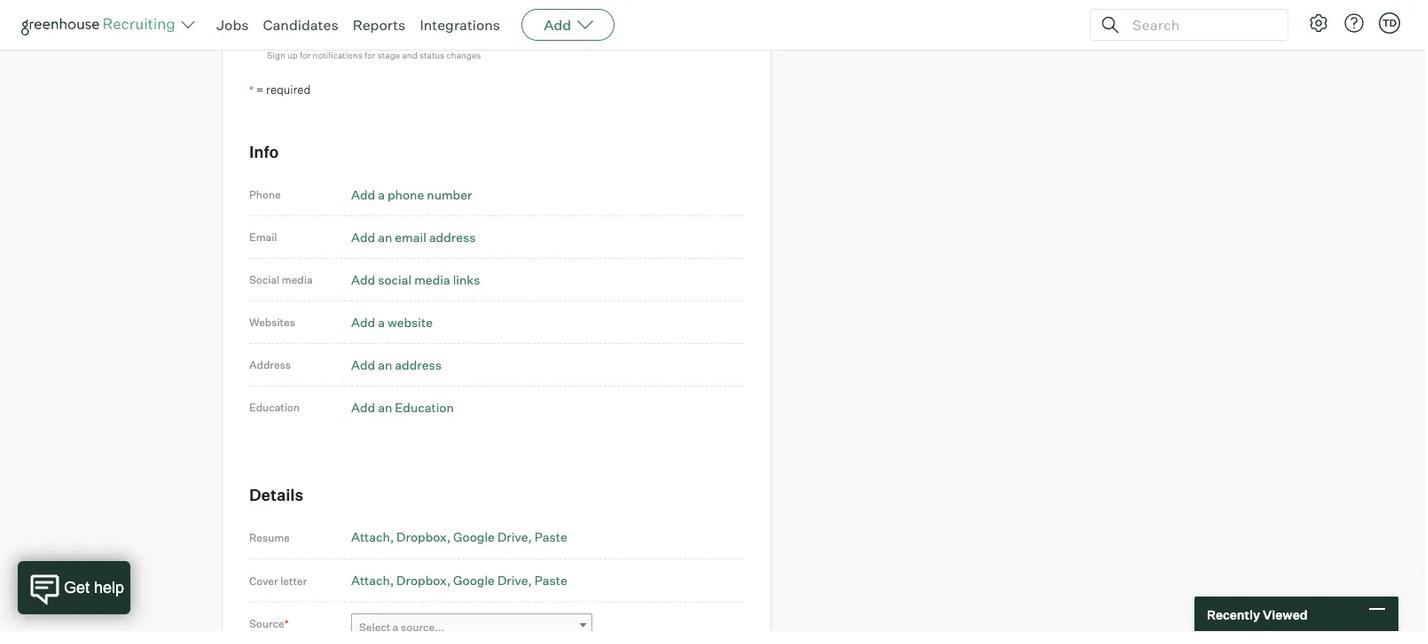 Task type: vqa. For each thing, say whether or not it's contained in the screenshot.


Task type: describe. For each thing, give the bounding box(es) containing it.
attach link for resume
[[351, 530, 394, 545]]

greenhouse recruiting image
[[21, 14, 181, 35]]

follow candidate
[[269, 27, 354, 40]]

an for education
[[378, 400, 392, 415]]

social
[[249, 273, 280, 287]]

drive for cover letter
[[498, 573, 528, 588]]

* inside * = required
[[249, 83, 254, 97]]

attach dropbox google drive paste for cover letter
[[351, 573, 568, 588]]

up
[[288, 49, 298, 60]]

add for add an address
[[351, 357, 376, 373]]

attach link for cover letter
[[351, 573, 394, 588]]

google drive link for cover letter
[[454, 573, 532, 588]]

sign up for notifications for stage and status changes
[[267, 49, 481, 60]]

cover
[[249, 574, 278, 588]]

follow
[[269, 27, 302, 40]]

add an email address
[[351, 229, 476, 245]]

add an address
[[351, 357, 442, 373]]

add social media links link
[[351, 272, 480, 287]]

add button
[[522, 9, 615, 41]]

1 for from the left
[[300, 49, 311, 60]]

recently viewed
[[1208, 607, 1308, 623]]

recently
[[1208, 607, 1261, 623]]

add social media links
[[351, 272, 480, 287]]

add a website link
[[351, 314, 433, 330]]

attach for cover letter
[[351, 573, 390, 588]]

1 vertical spatial *
[[285, 618, 289, 631]]

status
[[420, 49, 445, 60]]

add an address link
[[351, 357, 442, 373]]

add for add a phone number
[[351, 187, 376, 202]]

attach for resume
[[351, 530, 390, 545]]

google drive link for resume
[[454, 530, 532, 545]]

and
[[402, 49, 418, 60]]

paste link for cover letter
[[535, 573, 568, 588]]

Follow candidate checkbox
[[253, 26, 264, 38]]

dropbox link for resume
[[397, 530, 451, 545]]

2 for from the left
[[365, 49, 376, 60]]

paste for cover letter
[[535, 573, 568, 588]]

configure image
[[1309, 12, 1330, 34]]

viewed
[[1264, 607, 1308, 623]]

paste link for resume
[[535, 530, 568, 545]]

required
[[266, 82, 311, 97]]

stage
[[378, 49, 400, 60]]

a for website
[[378, 314, 385, 330]]

paste for resume
[[535, 530, 568, 545]]

candidates
[[263, 16, 339, 34]]

number
[[427, 187, 472, 202]]

changes
[[447, 49, 481, 60]]

integrations
[[420, 16, 501, 34]]

Search text field
[[1129, 12, 1272, 38]]

add an education
[[351, 400, 454, 415]]

resume
[[249, 531, 290, 545]]

links
[[453, 272, 480, 287]]

add a website
[[351, 314, 433, 330]]

add for add a website
[[351, 314, 376, 330]]

cover letter
[[249, 574, 307, 588]]



Task type: locate. For each thing, give the bounding box(es) containing it.
1 vertical spatial address
[[395, 357, 442, 373]]

letter
[[281, 574, 307, 588]]

add a phone number
[[351, 187, 472, 202]]

2 attach dropbox google drive paste from the top
[[351, 573, 568, 588]]

a
[[378, 187, 385, 202], [378, 314, 385, 330]]

2 drive from the top
[[498, 573, 528, 588]]

dropbox link for cover letter
[[397, 573, 451, 588]]

*
[[249, 83, 254, 97], [285, 618, 289, 631]]

jobs
[[217, 16, 249, 34]]

candidates link
[[263, 16, 339, 34]]

1 attach dropbox google drive paste from the top
[[351, 530, 568, 545]]

3 an from the top
[[378, 400, 392, 415]]

add for add an email address
[[351, 229, 376, 245]]

1 attach from the top
[[351, 530, 390, 545]]

reports
[[353, 16, 406, 34]]

education down address
[[249, 401, 300, 414]]

1 dropbox from the top
[[397, 530, 447, 545]]

2 paste link from the top
[[535, 573, 568, 588]]

media left links
[[415, 272, 450, 287]]

candidate
[[304, 27, 354, 40]]

0 vertical spatial paste
[[535, 530, 568, 545]]

google
[[454, 530, 495, 545], [454, 573, 495, 588]]

dropbox for cover letter
[[397, 573, 447, 588]]

address down website in the left of the page
[[395, 357, 442, 373]]

1 vertical spatial paste link
[[535, 573, 568, 588]]

an
[[378, 229, 392, 245], [378, 357, 392, 373], [378, 400, 392, 415]]

dropbox for resume
[[397, 530, 447, 545]]

for left stage
[[365, 49, 376, 60]]

0 horizontal spatial for
[[300, 49, 311, 60]]

media
[[415, 272, 450, 287], [282, 273, 313, 287]]

source
[[249, 618, 285, 631]]

add for add
[[544, 16, 572, 34]]

1 horizontal spatial for
[[365, 49, 376, 60]]

for right up
[[300, 49, 311, 60]]

source *
[[249, 618, 289, 631]]

1 vertical spatial attach link
[[351, 573, 394, 588]]

dropbox
[[397, 530, 447, 545], [397, 573, 447, 588]]

1 a from the top
[[378, 187, 385, 202]]

address right email
[[429, 229, 476, 245]]

1 horizontal spatial *
[[285, 618, 289, 631]]

attach
[[351, 530, 390, 545], [351, 573, 390, 588]]

reports link
[[353, 16, 406, 34]]

2 dropbox from the top
[[397, 573, 447, 588]]

sign
[[267, 49, 286, 60]]

websites
[[249, 316, 295, 329]]

1 google from the top
[[454, 530, 495, 545]]

website
[[388, 314, 433, 330]]

an for email
[[378, 229, 392, 245]]

attach dropbox google drive paste
[[351, 530, 568, 545], [351, 573, 568, 588]]

details
[[249, 485, 304, 505]]

social media
[[249, 273, 313, 287]]

email
[[395, 229, 427, 245]]

0 vertical spatial an
[[378, 229, 392, 245]]

1 vertical spatial an
[[378, 357, 392, 373]]

0 vertical spatial google drive link
[[454, 530, 532, 545]]

2 a from the top
[[378, 314, 385, 330]]

attach link
[[351, 530, 394, 545], [351, 573, 394, 588]]

1 vertical spatial dropbox
[[397, 573, 447, 588]]

google for resume
[[454, 530, 495, 545]]

integrations link
[[420, 16, 501, 34]]

0 vertical spatial drive
[[498, 530, 528, 545]]

a left phone
[[378, 187, 385, 202]]

1 vertical spatial paste
[[535, 573, 568, 588]]

0 vertical spatial attach link
[[351, 530, 394, 545]]

paste link
[[535, 530, 568, 545], [535, 573, 568, 588]]

td button
[[1380, 12, 1401, 34]]

2 vertical spatial an
[[378, 400, 392, 415]]

1 google drive link from the top
[[454, 530, 532, 545]]

drive for resume
[[498, 530, 528, 545]]

1 paste from the top
[[535, 530, 568, 545]]

1 vertical spatial google drive link
[[454, 573, 532, 588]]

attach dropbox google drive paste for resume
[[351, 530, 568, 545]]

0 vertical spatial paste link
[[535, 530, 568, 545]]

jobs link
[[217, 16, 249, 34]]

1 vertical spatial google
[[454, 573, 495, 588]]

2 an from the top
[[378, 357, 392, 373]]

notifications
[[313, 49, 363, 60]]

1 an from the top
[[378, 229, 392, 245]]

* = required
[[249, 82, 311, 97]]

phone
[[249, 188, 281, 201]]

0 vertical spatial a
[[378, 187, 385, 202]]

google drive link
[[454, 530, 532, 545], [454, 573, 532, 588]]

1 horizontal spatial education
[[395, 400, 454, 415]]

* left the =
[[249, 83, 254, 97]]

email
[[249, 231, 277, 244]]

1 vertical spatial attach
[[351, 573, 390, 588]]

dropbox link
[[397, 530, 451, 545], [397, 573, 451, 588]]

drive
[[498, 530, 528, 545], [498, 573, 528, 588]]

td button
[[1376, 9, 1405, 37]]

1 drive from the top
[[498, 530, 528, 545]]

1 vertical spatial attach dropbox google drive paste
[[351, 573, 568, 588]]

2 google from the top
[[454, 573, 495, 588]]

2 paste from the top
[[535, 573, 568, 588]]

2 attach from the top
[[351, 573, 390, 588]]

add inside popup button
[[544, 16, 572, 34]]

0 horizontal spatial *
[[249, 83, 254, 97]]

education down add an address link at the left
[[395, 400, 454, 415]]

media right social
[[282, 273, 313, 287]]

1 vertical spatial drive
[[498, 573, 528, 588]]

2 google drive link from the top
[[454, 573, 532, 588]]

social
[[378, 272, 412, 287]]

* down letter
[[285, 618, 289, 631]]

0 vertical spatial dropbox
[[397, 530, 447, 545]]

phone
[[388, 187, 424, 202]]

add a phone number link
[[351, 187, 472, 202]]

2 attach link from the top
[[351, 573, 394, 588]]

2 dropbox link from the top
[[397, 573, 451, 588]]

for
[[300, 49, 311, 60], [365, 49, 376, 60]]

1 dropbox link from the top
[[397, 530, 451, 545]]

0 horizontal spatial education
[[249, 401, 300, 414]]

an down add a website
[[378, 357, 392, 373]]

add
[[544, 16, 572, 34], [351, 187, 376, 202], [351, 229, 376, 245], [351, 272, 376, 287], [351, 314, 376, 330], [351, 357, 376, 373], [351, 400, 376, 415]]

add for add social media links
[[351, 272, 376, 287]]

1 attach link from the top
[[351, 530, 394, 545]]

education
[[395, 400, 454, 415], [249, 401, 300, 414]]

address
[[249, 358, 291, 372]]

an down add an address link at the left
[[378, 400, 392, 415]]

1 vertical spatial a
[[378, 314, 385, 330]]

add for add an education
[[351, 400, 376, 415]]

a left website in the left of the page
[[378, 314, 385, 330]]

address
[[429, 229, 476, 245], [395, 357, 442, 373]]

td
[[1383, 17, 1398, 29]]

0 vertical spatial *
[[249, 83, 254, 97]]

0 vertical spatial address
[[429, 229, 476, 245]]

1 vertical spatial dropbox link
[[397, 573, 451, 588]]

0 vertical spatial google
[[454, 530, 495, 545]]

google for cover letter
[[454, 573, 495, 588]]

a for phone
[[378, 187, 385, 202]]

an left email
[[378, 229, 392, 245]]

info
[[249, 142, 279, 162]]

an for address
[[378, 357, 392, 373]]

=
[[256, 82, 264, 97]]

0 vertical spatial attach dropbox google drive paste
[[351, 530, 568, 545]]

add an education link
[[351, 400, 454, 415]]

1 paste link from the top
[[535, 530, 568, 545]]

paste
[[535, 530, 568, 545], [535, 573, 568, 588]]

1 horizontal spatial media
[[415, 272, 450, 287]]

0 vertical spatial dropbox link
[[397, 530, 451, 545]]

0 horizontal spatial media
[[282, 273, 313, 287]]

add an email address link
[[351, 229, 476, 245]]

0 vertical spatial attach
[[351, 530, 390, 545]]



